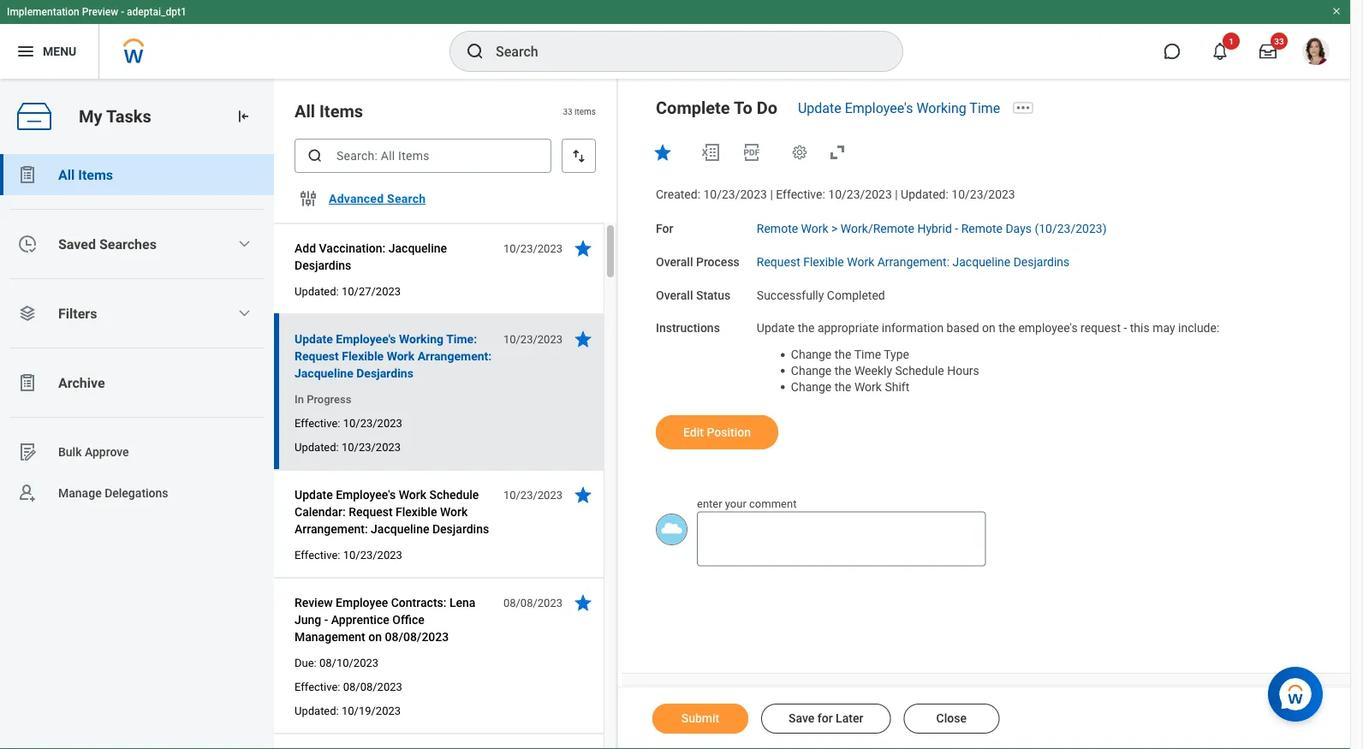Task type: describe. For each thing, give the bounding box(es) containing it.
review
[[295, 596, 333, 610]]

menu button
[[0, 24, 99, 79]]

for
[[818, 712, 833, 726]]

0 vertical spatial star image
[[653, 142, 673, 163]]

on inside review employee contracts: lena jung - apprentice office management on 08/08/2023
[[369, 630, 382, 644]]

save
[[789, 712, 815, 726]]

enter your comment text field
[[697, 512, 986, 566]]

- right "hybrid"
[[955, 222, 959, 236]]

jacqueline inside update employee's work schedule calendar: request flexible work arrangement: jacqueline desjardins
[[371, 522, 430, 536]]

update employee's working time
[[798, 100, 1001, 116]]

desjardins inside update employee's work schedule calendar: request flexible work arrangement: jacqueline desjardins
[[433, 522, 489, 536]]

all items inside button
[[58, 167, 113, 183]]

successfully completed
[[757, 288, 885, 302]]

updated: up remote work > work/remote hybrid - remote days (10/23/2023) link at the top of page
[[901, 188, 949, 202]]

effective: down calendar:
[[295, 549, 340, 561]]

schedule inside update employee's work schedule calendar: request flexible work arrangement: jacqueline desjardins
[[430, 488, 479, 502]]

menu banner
[[0, 0, 1351, 79]]

complete
[[656, 98, 730, 118]]

searches
[[99, 236, 157, 252]]

request inside update employee's work schedule calendar: request flexible work arrangement: jacqueline desjardins
[[349, 505, 393, 519]]

employee
[[336, 596, 388, 610]]

- inside menu banner
[[121, 6, 124, 18]]

item list element
[[274, 79, 618, 749]]

close
[[937, 712, 967, 726]]

33 for 33 items
[[563, 106, 573, 116]]

list containing all items
[[0, 154, 274, 514]]

enter your comment
[[697, 498, 797, 510]]

update employee's work schedule calendar: request flexible work arrangement: jacqueline desjardins button
[[295, 485, 494, 540]]

saved searches
[[58, 236, 157, 252]]

jacqueline inside "update employee's working time: request flexible work arrangement: jacqueline desjardins"
[[295, 366, 354, 380]]

working for time:
[[399, 332, 444, 346]]

implementation preview -   adeptai_dpt1
[[7, 6, 187, 18]]

effective: 08/08/2023
[[295, 681, 402, 693]]

33 items
[[563, 106, 596, 116]]

employee's for update employee's working time
[[845, 100, 913, 116]]

0 vertical spatial arrangement:
[[878, 255, 950, 269]]

tasks
[[106, 106, 151, 126]]

add vaccination: jacqueline desjardins
[[295, 241, 447, 272]]

search
[[387, 192, 426, 206]]

updated: 10/27/2023
[[295, 285, 401, 298]]

review employee contracts: lena jung - apprentice office management on 08/08/2023 button
[[295, 593, 494, 648]]

lena
[[450, 596, 476, 610]]

change the time type change the weekly schedule hours change the work shift
[[791, 348, 980, 394]]

add vaccination: jacqueline desjardins button
[[295, 238, 494, 276]]

update the appropriate information based on the employee's request - this may include:
[[757, 321, 1220, 335]]

all inside button
[[58, 167, 75, 183]]

update for update employee's working time
[[798, 100, 842, 116]]

effective: down the due:
[[295, 681, 340, 693]]

2 change from the top
[[791, 364, 832, 378]]

star image for update employee's work schedule calendar: request flexible work arrangement: jacqueline desjardins
[[573, 485, 594, 505]]

1 effective: 10/23/2023 from the top
[[295, 417, 402, 430]]

items inside all items button
[[78, 167, 113, 183]]

archive button
[[0, 362, 274, 403]]

adeptai_dpt1
[[127, 6, 187, 18]]

close button
[[904, 704, 1000, 734]]

completed
[[827, 288, 885, 302]]

overall for overall process
[[656, 255, 693, 269]]

submit
[[682, 712, 720, 726]]

to
[[734, 98, 753, 118]]

management
[[295, 630, 366, 644]]

chevron down image for filters
[[238, 307, 251, 320]]

updated: for updated: 10/23/2023
[[295, 441, 339, 454]]

update employee's working time: request flexible work arrangement: jacqueline desjardins
[[295, 332, 492, 380]]

2 | from the left
[[895, 188, 898, 202]]

10/27/2023
[[342, 285, 401, 298]]

configure image
[[298, 188, 319, 209]]

in
[[295, 393, 304, 406]]

search image
[[307, 147, 324, 164]]

comment
[[750, 498, 797, 510]]

clipboard image for archive
[[17, 373, 38, 393]]

overall for overall status
[[656, 288, 693, 302]]

1 remote from the left
[[757, 222, 798, 236]]

(10/23/2023)
[[1035, 222, 1107, 236]]

work inside change the time type change the weekly schedule hours change the work shift
[[855, 380, 882, 394]]

request flexible work arrangement: jacqueline desjardins link
[[757, 251, 1070, 269]]

justify image
[[15, 41, 36, 62]]

overall status element
[[757, 278, 885, 303]]

2 vertical spatial 08/08/2023
[[343, 681, 402, 693]]

enter
[[697, 498, 723, 510]]

clock check image
[[17, 234, 38, 254]]

filters button
[[0, 293, 274, 334]]

successfully
[[757, 288, 824, 302]]

1 button
[[1202, 33, 1240, 70]]

33 button
[[1250, 33, 1288, 70]]

your
[[725, 498, 747, 510]]

edit
[[684, 425, 704, 439]]

implementation
[[7, 6, 79, 18]]

menu
[[43, 44, 76, 58]]

overall status
[[656, 288, 731, 302]]

status
[[696, 288, 731, 302]]

action bar region
[[618, 687, 1351, 749]]

chevron down image for saved searches
[[238, 237, 251, 251]]

hybrid
[[918, 222, 952, 236]]

delegations
[[105, 486, 168, 500]]

employee's for update employee's working time: request flexible work arrangement: jacqueline desjardins
[[336, 332, 396, 346]]

bulk
[[58, 445, 82, 459]]

request inside "update employee's working time: request flexible work arrangement: jacqueline desjardins"
[[295, 349, 339, 363]]

advanced search button
[[322, 182, 433, 216]]

include:
[[1179, 321, 1220, 335]]

advanced search
[[329, 192, 426, 206]]

33 for 33
[[1275, 36, 1285, 46]]

08/10/2023
[[319, 657, 379, 669]]

updated: for updated: 10/19/2023
[[295, 705, 339, 717]]

08/08/2023 inside review employee contracts: lena jung - apprentice office management on 08/08/2023
[[385, 630, 449, 644]]

apprentice
[[331, 613, 390, 627]]

request
[[1081, 321, 1121, 335]]

weekly
[[855, 364, 893, 378]]

manage
[[58, 486, 102, 500]]

star image for update employee's working time: request flexible work arrangement: jacqueline desjardins
[[573, 329, 594, 349]]

2 effective: 10/23/2023 from the top
[[295, 549, 402, 561]]

rename image
[[17, 442, 38, 463]]

>
[[832, 222, 838, 236]]

time:
[[446, 332, 477, 346]]

flexible inside update employee's work schedule calendar: request flexible work arrangement: jacqueline desjardins
[[396, 505, 437, 519]]

the down 'successfully completed'
[[798, 321, 815, 335]]

do
[[757, 98, 778, 118]]

edit position
[[684, 425, 751, 439]]

days
[[1006, 222, 1032, 236]]

Search Workday  search field
[[496, 33, 868, 70]]

remote work > work/remote hybrid - remote days (10/23/2023) link
[[757, 218, 1107, 236]]

progress
[[307, 393, 352, 406]]



Task type: locate. For each thing, give the bounding box(es) containing it.
0 vertical spatial 08/08/2023
[[504, 597, 563, 609]]

perspective image
[[17, 303, 38, 324]]

1 vertical spatial working
[[399, 332, 444, 346]]

update inside update employee's work schedule calendar: request flexible work arrangement: jacqueline desjardins
[[295, 488, 333, 502]]

2 horizontal spatial request
[[757, 255, 801, 269]]

request right calendar:
[[349, 505, 393, 519]]

- right preview
[[121, 6, 124, 18]]

0 horizontal spatial all
[[58, 167, 75, 183]]

on right based
[[983, 321, 996, 335]]

request flexible work arrangement: jacqueline desjardins
[[757, 255, 1070, 269]]

1 vertical spatial star image
[[573, 593, 594, 613]]

view printable version (pdf) image
[[742, 142, 762, 163]]

manage delegations link
[[0, 473, 274, 514]]

for
[[656, 222, 674, 236]]

employee's inside "update employee's working time: request flexible work arrangement: jacqueline desjardins"
[[336, 332, 396, 346]]

2 vertical spatial request
[[349, 505, 393, 519]]

2 vertical spatial star image
[[573, 329, 594, 349]]

the left employee's
[[999, 321, 1016, 335]]

33 left items in the top left of the page
[[563, 106, 573, 116]]

effective: 10/23/2023 up updated: 10/23/2023
[[295, 417, 402, 430]]

1 vertical spatial items
[[78, 167, 113, 183]]

arrangement:
[[878, 255, 950, 269], [418, 349, 492, 363], [295, 522, 368, 536]]

updated: down in progress
[[295, 441, 339, 454]]

33 left profile logan mcneil "image"
[[1275, 36, 1285, 46]]

0 horizontal spatial all items
[[58, 167, 113, 183]]

desjardins inside add vaccination: jacqueline desjardins
[[295, 258, 351, 272]]

employee's down 10/27/2023
[[336, 332, 396, 346]]

remote work > work/remote hybrid - remote days (10/23/2023)
[[757, 222, 1107, 236]]

working for time
[[917, 100, 967, 116]]

on
[[983, 321, 996, 335], [369, 630, 382, 644]]

employee's inside update employee's work schedule calendar: request flexible work arrangement: jacqueline desjardins
[[336, 488, 396, 502]]

inbox large image
[[1260, 43, 1277, 60]]

1 horizontal spatial time
[[970, 100, 1001, 116]]

0 horizontal spatial schedule
[[430, 488, 479, 502]]

10/19/2023
[[342, 705, 401, 717]]

1 horizontal spatial remote
[[962, 222, 1003, 236]]

1 horizontal spatial working
[[917, 100, 967, 116]]

update employee's work schedule calendar: request flexible work arrangement: jacqueline desjardins
[[295, 488, 489, 536]]

jacqueline
[[389, 241, 447, 255], [953, 255, 1011, 269], [295, 366, 354, 380], [371, 522, 430, 536]]

1 horizontal spatial arrangement:
[[418, 349, 492, 363]]

0 vertical spatial change
[[791, 348, 832, 362]]

0 vertical spatial effective: 10/23/2023
[[295, 417, 402, 430]]

clipboard image
[[17, 164, 38, 185], [17, 373, 38, 393]]

0 horizontal spatial arrangement:
[[295, 522, 368, 536]]

update for update employee's working time: request flexible work arrangement: jacqueline desjardins
[[295, 332, 333, 346]]

1 horizontal spatial flexible
[[396, 505, 437, 519]]

appropriate
[[818, 321, 879, 335]]

updated: 10/19/2023
[[295, 705, 401, 717]]

update down updated: 10/27/2023
[[295, 332, 333, 346]]

|
[[770, 188, 773, 202], [895, 188, 898, 202]]

2 vertical spatial employee's
[[336, 488, 396, 502]]

export to excel image
[[701, 142, 721, 163]]

0 vertical spatial items
[[320, 101, 363, 121]]

jung
[[295, 613, 321, 627]]

- left this
[[1124, 321, 1128, 335]]

1 horizontal spatial all items
[[295, 101, 363, 121]]

star image
[[573, 485, 594, 505], [573, 593, 594, 613]]

submit button
[[653, 704, 749, 734]]

update up fullscreen image
[[798, 100, 842, 116]]

due:
[[295, 657, 317, 669]]

search image
[[465, 41, 486, 62]]

clipboard image left archive on the left of the page
[[17, 373, 38, 393]]

1 vertical spatial all
[[58, 167, 75, 183]]

time
[[970, 100, 1001, 116], [855, 348, 881, 362]]

star image for add vaccination: jacqueline desjardins
[[573, 238, 594, 259]]

work inside "update employee's working time: request flexible work arrangement: jacqueline desjardins"
[[387, 349, 415, 363]]

2 vertical spatial arrangement:
[[295, 522, 368, 536]]

update employee's working time link
[[798, 100, 1001, 116]]

my tasks element
[[0, 79, 274, 749]]

2 overall from the top
[[656, 288, 693, 302]]

complete to do
[[656, 98, 778, 118]]

my
[[79, 106, 102, 126]]

filters
[[58, 305, 97, 322]]

employee's up fullscreen image
[[845, 100, 913, 116]]

arrangement: down calendar:
[[295, 522, 368, 536]]

0 vertical spatial chevron down image
[[238, 237, 251, 251]]

in progress
[[295, 393, 352, 406]]

all items
[[295, 101, 363, 121], [58, 167, 113, 183]]

1 vertical spatial request
[[295, 349, 339, 363]]

gear image
[[791, 144, 809, 161]]

2 remote from the left
[[962, 222, 1003, 236]]

items inside item list element
[[320, 101, 363, 121]]

time inside change the time type change the weekly schedule hours change the work shift
[[855, 348, 881, 362]]

1 horizontal spatial items
[[320, 101, 363, 121]]

all up search image
[[295, 101, 315, 121]]

request up successfully
[[757, 255, 801, 269]]

1 change from the top
[[791, 348, 832, 362]]

remote left >
[[757, 222, 798, 236]]

save for later
[[789, 712, 864, 726]]

employee's up calendar:
[[336, 488, 396, 502]]

employee's for update employee's work schedule calendar: request flexible work arrangement: jacqueline desjardins
[[336, 488, 396, 502]]

items up search image
[[320, 101, 363, 121]]

0 vertical spatial employee's
[[845, 100, 913, 116]]

schedule inside change the time type change the weekly schedule hours change the work shift
[[896, 364, 945, 378]]

0 horizontal spatial |
[[770, 188, 773, 202]]

update for update the appropriate information based on the employee's request - this may include:
[[757, 321, 795, 335]]

1 vertical spatial employee's
[[336, 332, 396, 346]]

the left shift
[[835, 380, 852, 394]]

1 vertical spatial all items
[[58, 167, 113, 183]]

hours
[[948, 364, 980, 378]]

1 horizontal spatial all
[[295, 101, 315, 121]]

sort image
[[570, 147, 588, 164]]

user plus image
[[17, 483, 38, 504]]

33
[[1275, 36, 1285, 46], [563, 106, 573, 116]]

created:
[[656, 188, 701, 202]]

updated: down add
[[295, 285, 339, 298]]

updated: 10/23/2023
[[295, 441, 401, 454]]

jacqueline inside request flexible work arrangement: jacqueline desjardins link
[[953, 255, 1011, 269]]

the
[[798, 321, 815, 335], [999, 321, 1016, 335], [835, 348, 852, 362], [835, 364, 852, 378], [835, 380, 852, 394]]

bulk approve
[[58, 445, 129, 459]]

edit position button
[[656, 415, 779, 450]]

all items up search image
[[295, 101, 363, 121]]

1 horizontal spatial |
[[895, 188, 898, 202]]

my tasks
[[79, 106, 151, 126]]

manage delegations
[[58, 486, 168, 500]]

star image for review employee contracts: lena jung - apprentice office management on 08/08/2023
[[573, 593, 594, 613]]

08/08/2023 up 10/19/2023 on the left bottom of page
[[343, 681, 402, 693]]

saved
[[58, 236, 96, 252]]

1 horizontal spatial schedule
[[896, 364, 945, 378]]

0 horizontal spatial request
[[295, 349, 339, 363]]

effective: down gear image
[[776, 188, 826, 202]]

later
[[836, 712, 864, 726]]

-
[[121, 6, 124, 18], [955, 222, 959, 236], [1124, 321, 1128, 335], [324, 613, 328, 627]]

0 horizontal spatial on
[[369, 630, 382, 644]]

0 vertical spatial overall
[[656, 255, 693, 269]]

33 inside button
[[1275, 36, 1285, 46]]

all up saved
[[58, 167, 75, 183]]

1 horizontal spatial 33
[[1275, 36, 1285, 46]]

2 horizontal spatial flexible
[[804, 255, 844, 269]]

2 vertical spatial flexible
[[396, 505, 437, 519]]

08/08/2023 down office
[[385, 630, 449, 644]]

items down my
[[78, 167, 113, 183]]

0 vertical spatial star image
[[573, 485, 594, 505]]

2 clipboard image from the top
[[17, 373, 38, 393]]

advanced
[[329, 192, 384, 206]]

1 vertical spatial schedule
[[430, 488, 479, 502]]

1 horizontal spatial on
[[983, 321, 996, 335]]

all items down my
[[58, 167, 113, 183]]

1 overall from the top
[[656, 255, 693, 269]]

0 horizontal spatial 33
[[563, 106, 573, 116]]

based
[[947, 321, 980, 335]]

desjardins inside "update employee's working time: request flexible work arrangement: jacqueline desjardins"
[[357, 366, 414, 380]]

approve
[[85, 445, 129, 459]]

1 vertical spatial overall
[[656, 288, 693, 302]]

on down "apprentice"
[[369, 630, 382, 644]]

0 vertical spatial all
[[295, 101, 315, 121]]

the left weekly
[[835, 364, 852, 378]]

contracts:
[[391, 596, 447, 610]]

due: 08/10/2023
[[295, 657, 379, 669]]

0 horizontal spatial time
[[855, 348, 881, 362]]

vaccination:
[[319, 241, 386, 255]]

0 vertical spatial time
[[970, 100, 1001, 116]]

updated: down effective: 08/08/2023
[[295, 705, 339, 717]]

overall
[[656, 255, 693, 269], [656, 288, 693, 302]]

add
[[295, 241, 316, 255]]

0 vertical spatial request
[[757, 255, 801, 269]]

clipboard image inside archive button
[[17, 373, 38, 393]]

update for update employee's work schedule calendar: request flexible work arrangement: jacqueline desjardins
[[295, 488, 333, 502]]

1 vertical spatial effective: 10/23/2023
[[295, 549, 402, 561]]

1 vertical spatial on
[[369, 630, 382, 644]]

08/08/2023
[[504, 597, 563, 609], [385, 630, 449, 644], [343, 681, 402, 693]]

3 change from the top
[[791, 380, 832, 394]]

profile logan mcneil image
[[1303, 38, 1330, 69]]

remote left days on the right of page
[[962, 222, 1003, 236]]

1 vertical spatial 08/08/2023
[[385, 630, 449, 644]]

- inside review employee contracts: lena jung - apprentice office management on 08/08/2023
[[324, 613, 328, 627]]

jacqueline up in progress
[[295, 366, 354, 380]]

working
[[917, 100, 967, 116], [399, 332, 444, 346]]

jacqueline down the search
[[389, 241, 447, 255]]

1 horizontal spatial request
[[349, 505, 393, 519]]

transformation import image
[[235, 108, 252, 125]]

clipboard image inside all items button
[[17, 164, 38, 185]]

0 vertical spatial 33
[[1275, 36, 1285, 46]]

1 vertical spatial clipboard image
[[17, 373, 38, 393]]

all
[[295, 101, 315, 121], [58, 167, 75, 183]]

request up in progress
[[295, 349, 339, 363]]

0 vertical spatial flexible
[[804, 255, 844, 269]]

overall down for
[[656, 255, 693, 269]]

1 vertical spatial chevron down image
[[238, 307, 251, 320]]

33 inside item list element
[[563, 106, 573, 116]]

fullscreen image
[[827, 142, 848, 163]]

bulk approve link
[[0, 432, 274, 473]]

office
[[393, 613, 425, 627]]

2 vertical spatial change
[[791, 380, 832, 394]]

the down appropriate at the right top of page
[[835, 348, 852, 362]]

star image
[[653, 142, 673, 163], [573, 238, 594, 259], [573, 329, 594, 349]]

2 chevron down image from the top
[[238, 307, 251, 320]]

2 star image from the top
[[573, 593, 594, 613]]

position
[[707, 425, 751, 439]]

arrangement: down remote work > work/remote hybrid - remote days (10/23/2023)
[[878, 255, 950, 269]]

Search: All Items text field
[[295, 139, 552, 173]]

arrangement: inside "update employee's working time: request flexible work arrangement: jacqueline desjardins"
[[418, 349, 492, 363]]

1 vertical spatial flexible
[[342, 349, 384, 363]]

preview
[[82, 6, 118, 18]]

update up calendar:
[[295, 488, 333, 502]]

close environment banner image
[[1332, 6, 1342, 16]]

0 vertical spatial on
[[983, 321, 996, 335]]

1 star image from the top
[[573, 485, 594, 505]]

desjardins
[[1014, 255, 1070, 269], [295, 258, 351, 272], [357, 366, 414, 380], [433, 522, 489, 536]]

updated: for updated: 10/27/2023
[[295, 285, 339, 298]]

1
[[1229, 36, 1234, 46]]

updated:
[[901, 188, 949, 202], [295, 285, 339, 298], [295, 441, 339, 454], [295, 705, 339, 717]]

overall up "instructions"
[[656, 288, 693, 302]]

flexible inside "update employee's working time: request flexible work arrangement: jacqueline desjardins"
[[342, 349, 384, 363]]

0 vertical spatial clipboard image
[[17, 164, 38, 185]]

schedule
[[896, 364, 945, 378], [430, 488, 479, 502]]

chevron down image
[[238, 237, 251, 251], [238, 307, 251, 320]]

arrangement: down time:
[[418, 349, 492, 363]]

0 horizontal spatial working
[[399, 332, 444, 346]]

all items inside item list element
[[295, 101, 363, 121]]

working inside "update employee's working time: request flexible work arrangement: jacqueline desjardins"
[[399, 332, 444, 346]]

calendar:
[[295, 505, 346, 519]]

0 horizontal spatial remote
[[757, 222, 798, 236]]

update inside "update employee's working time: request flexible work arrangement: jacqueline desjardins"
[[295, 332, 333, 346]]

notifications large image
[[1212, 43, 1229, 60]]

jacqueline up contracts:
[[371, 522, 430, 536]]

employee's
[[1019, 321, 1078, 335]]

all items button
[[0, 154, 274, 195]]

effective: 10/23/2023 up employee at the left bottom of page
[[295, 549, 402, 561]]

2 horizontal spatial arrangement:
[[878, 255, 950, 269]]

08/08/2023 right lena
[[504, 597, 563, 609]]

0 vertical spatial schedule
[[896, 364, 945, 378]]

archive
[[58, 375, 105, 391]]

1 vertical spatial arrangement:
[[418, 349, 492, 363]]

update employee's working time: request flexible work arrangement: jacqueline desjardins button
[[295, 329, 494, 384]]

clipboard image for all items
[[17, 164, 38, 185]]

work/remote
[[841, 222, 915, 236]]

arrangement: inside update employee's work schedule calendar: request flexible work arrangement: jacqueline desjardins
[[295, 522, 368, 536]]

1 | from the left
[[770, 188, 773, 202]]

created: 10/23/2023 | effective: 10/23/2023 | updated: 10/23/2023
[[656, 188, 1016, 202]]

0 horizontal spatial items
[[78, 167, 113, 183]]

jacqueline inside add vaccination: jacqueline desjardins
[[389, 241, 447, 255]]

employee's
[[845, 100, 913, 116], [336, 332, 396, 346], [336, 488, 396, 502]]

list
[[0, 154, 274, 514]]

1 vertical spatial 33
[[563, 106, 573, 116]]

- up management
[[324, 613, 328, 627]]

effective: down in progress
[[295, 417, 340, 430]]

change
[[791, 348, 832, 362], [791, 364, 832, 378], [791, 380, 832, 394]]

0 vertical spatial all items
[[295, 101, 363, 121]]

information
[[882, 321, 944, 335]]

1 clipboard image from the top
[[17, 164, 38, 185]]

1 chevron down image from the top
[[238, 237, 251, 251]]

0 horizontal spatial flexible
[[342, 349, 384, 363]]

instructions
[[656, 321, 720, 335]]

review employee contracts: lena jung - apprentice office management on 08/08/2023
[[295, 596, 476, 644]]

clipboard image up clock check image
[[17, 164, 38, 185]]

update down successfully
[[757, 321, 795, 335]]

all inside item list element
[[295, 101, 315, 121]]

jacqueline down days on the right of page
[[953, 255, 1011, 269]]

0 vertical spatial working
[[917, 100, 967, 116]]

1 vertical spatial star image
[[573, 238, 594, 259]]

1 vertical spatial time
[[855, 348, 881, 362]]

1 vertical spatial change
[[791, 364, 832, 378]]



Task type: vqa. For each thing, say whether or not it's contained in the screenshot.
related actions image inside Ended Additional Job with One-time Payroll Input, press delete to clear value. option
no



